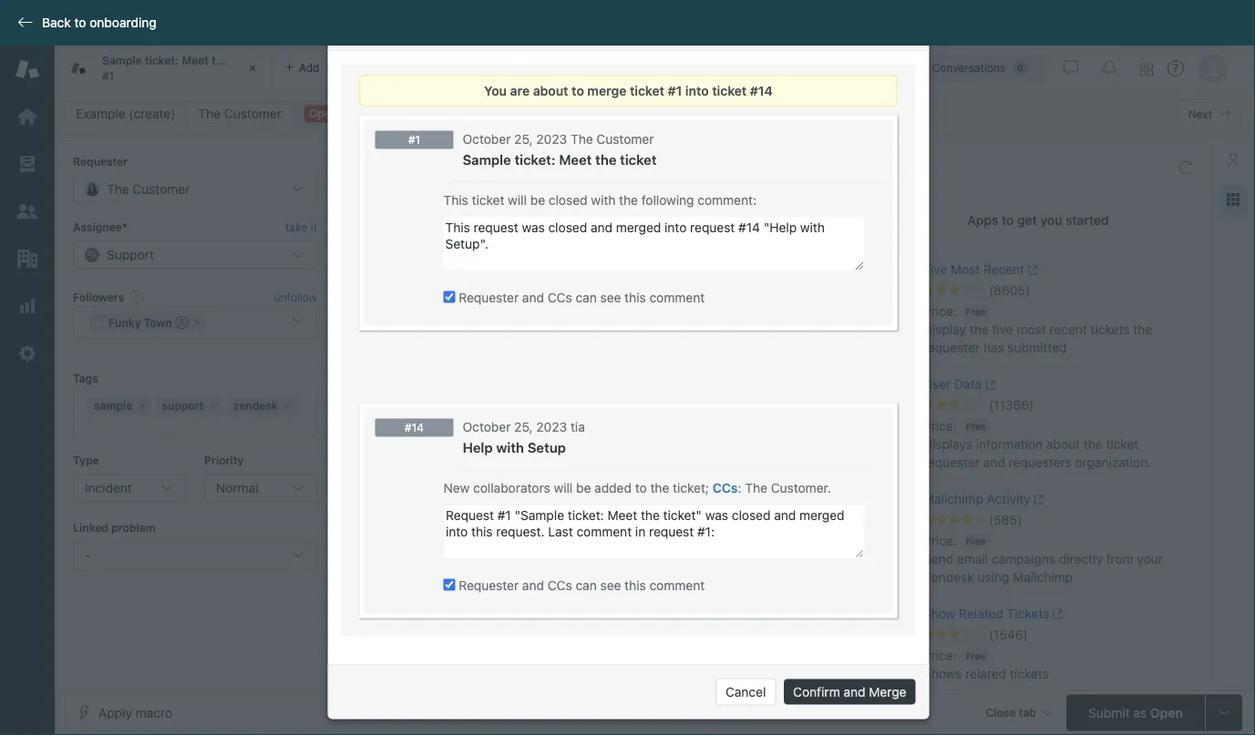 Task type: locate. For each thing, give the bounding box(es) containing it.
tickets
[[1007, 607, 1050, 622]]

problem down incident popup button
[[111, 522, 156, 534]]

0 vertical spatial requester and ccs can see this comment
[[456, 290, 705, 305]]

2 see from the top
[[601, 578, 621, 593]]

comment for sample ticket: meet the ticket
[[650, 290, 705, 305]]

0 horizontal spatial apps
[[884, 159, 918, 176]]

25, inside october 25, 2023 the customer sample ticket: meet the ticket
[[515, 131, 533, 146]]

customer
[[224, 106, 282, 121], [597, 131, 654, 146], [431, 211, 492, 227], [431, 302, 488, 317], [553, 501, 605, 514]]

cc
[[833, 500, 851, 515]]

2 free from the top
[[966, 421, 986, 432]]

1 vertical spatial comment
[[650, 578, 705, 593]]

1 vertical spatial mailchimp
[[1013, 570, 1073, 585]]

1 vertical spatial #14
[[405, 422, 424, 435]]

open inside secondary element
[[309, 107, 338, 120]]

0 horizontal spatial #1
[[102, 69, 114, 82]]

comment down request #1 "sample ticket: meet the ticket" was closed and merged into this request. last comment in request #1:  hi there,  i'm sending an email because i'm having a problem setting up your new product. can you help me troubleshoot?  thanks,  the customer text box
[[650, 578, 705, 593]]

tags
[[73, 372, 98, 385]]

the customer down the this
[[405, 211, 492, 227]]

with for closed
[[591, 192, 616, 207]]

Public reply composer text field
[[345, 527, 857, 565]]

2 vertical spatial ccs
[[548, 578, 572, 593]]

email up using
[[957, 552, 989, 567]]

the inside the price: free displays information about the ticket requester and requesters organization.
[[1084, 437, 1103, 452]]

edit user image
[[613, 501, 625, 514]]

requester
[[924, 341, 980, 356], [924, 455, 980, 471]]

0 horizontal spatial problem
[[111, 522, 156, 534]]

draft mode image
[[356, 662, 370, 677]]

price: up display
[[924, 304, 957, 319]]

1 vertical spatial requester and ccs can see this comment
[[456, 578, 705, 593]]

1 horizontal spatial ticket:
[[515, 152, 556, 168]]

0 vertical spatial (opens in a new tab) image
[[982, 380, 996, 390]]

with inside october 25, 2023 tia help with setup
[[496, 440, 524, 456]]

(opens in a new tab) image up (11366)
[[982, 380, 996, 390]]

25, up setup
[[515, 419, 533, 435]]

to right back
[[74, 15, 86, 30]]

0 horizontal spatial (opens in a new tab) image
[[982, 380, 996, 390]]

free up displays
[[966, 421, 986, 432]]

october down you on the left top
[[463, 131, 511, 146]]

tabs tab list
[[55, 46, 861, 91]]

free inside price: free send email campaigns directly from your zendesk using mailchimp
[[966, 536, 986, 547]]

with for help
[[496, 440, 524, 456]]

0 vertical spatial this
[[625, 290, 646, 305]]

(opens in a new tab) image up (8605)
[[1025, 265, 1039, 276]]

free up display
[[966, 306, 986, 317]]

sending
[[426, 253, 473, 268]]

price:
[[924, 304, 957, 319], [924, 419, 957, 434], [924, 534, 957, 549], [924, 649, 957, 664]]

your right up
[[770, 253, 796, 268]]

requester and ccs can see this comment for setup
[[456, 578, 705, 593]]

1 vertical spatial open
[[1151, 706, 1184, 721]]

25, inside october 25, 2023 tia help with setup
[[515, 419, 533, 435]]

display
[[924, 322, 967, 337]]

the up has
[[970, 322, 989, 337]]

free
[[966, 306, 986, 317], [966, 421, 986, 432], [966, 536, 986, 547], [966, 651, 986, 662]]

and down information
[[984, 455, 1006, 471]]

0 vertical spatial sample
[[102, 54, 142, 67]]

None checkbox
[[444, 580, 456, 591]]

1 horizontal spatial meet
[[559, 152, 592, 168]]

0 vertical spatial problem
[[656, 253, 704, 268]]

1 vertical spatial about
[[1047, 437, 1081, 452]]

the customer link
[[186, 101, 294, 127], [405, 211, 492, 227]]

1 horizontal spatial i'm
[[582, 253, 600, 268]]

the up this ticket will be closed with the following comment:
[[596, 152, 617, 168]]

to left get
[[1002, 213, 1014, 228]]

apps for apps to get you started
[[968, 213, 999, 228]]

about inside the price: free displays information about the ticket requester and requesters organization.
[[1047, 437, 1081, 452]]

and left merge
[[844, 685, 866, 700]]

0 vertical spatial 25,
[[515, 131, 533, 146]]

ccs for setup
[[548, 578, 572, 593]]

comment down a at the right of the page
[[650, 290, 705, 305]]

show related tickets
[[924, 607, 1050, 622]]

and
[[522, 290, 544, 305], [984, 455, 1006, 471], [522, 578, 544, 593], [844, 685, 866, 700]]

2 can from the top
[[576, 578, 597, 593]]

ccs down me
[[548, 290, 572, 305]]

to
[[74, 15, 86, 30], [572, 83, 584, 98], [1002, 213, 1014, 228], [635, 481, 647, 496]]

you down an
[[485, 269, 506, 284]]

data
[[955, 377, 982, 392]]

customer down the can
[[431, 302, 488, 317]]

mailchimp down displays
[[924, 492, 984, 507]]

1 horizontal spatial sample
[[463, 152, 511, 168]]

this down the having
[[625, 290, 646, 305]]

0 horizontal spatial the customer link
[[186, 101, 294, 127]]

free up related
[[966, 651, 986, 662]]

1 requester from the top
[[924, 341, 980, 356]]

0 vertical spatial ccs
[[548, 290, 572, 305]]

your right "from"
[[1138, 552, 1164, 567]]

1 horizontal spatial be
[[576, 481, 591, 496]]

this ticket will be closed with the following comment:
[[444, 192, 757, 207]]

2 2023 from the top
[[537, 419, 567, 435]]

confirm and merge button
[[784, 680, 916, 705]]

ticket: up closed
[[515, 152, 556, 168]]

the customer link down close image
[[186, 101, 294, 127]]

be
[[531, 192, 545, 207], [576, 481, 591, 496]]

0 horizontal spatial meet
[[182, 54, 209, 67]]

2 comment from the top
[[650, 578, 705, 593]]

october inside october 25, 2023 the customer sample ticket: meet the ticket
[[463, 131, 511, 146]]

the up hi
[[405, 211, 428, 227]]

the customer link down the this
[[405, 211, 492, 227]]

organizations image
[[16, 247, 39, 271]]

the up subject field
[[571, 131, 593, 146]]

can
[[576, 290, 597, 305], [576, 578, 597, 593]]

email inside price: free send email campaigns directly from your zendesk using mailchimp
[[957, 552, 989, 567]]

0 vertical spatial #14
[[750, 83, 773, 98]]

user data image
[[884, 376, 913, 405]]

comment for help with setup
[[650, 578, 705, 593]]

ticket: up the (create)
[[145, 54, 179, 67]]

1 vertical spatial problem
[[111, 522, 156, 534]]

1 horizontal spatial problem
[[656, 253, 704, 268]]

the left close image
[[212, 54, 229, 67]]

1 see from the top
[[601, 290, 621, 305]]

example (create)
[[76, 106, 175, 121]]

incident button
[[73, 474, 186, 503]]

will down setup
[[554, 481, 573, 496]]

0 vertical spatial open
[[309, 107, 338, 120]]

1 price: from the top
[[924, 304, 957, 319]]

about up the requesters
[[1047, 437, 1081, 452]]

1 vertical spatial your
[[1138, 552, 1164, 567]]

1 2023 from the top
[[537, 131, 567, 146]]

the inside hi there, i'm sending an email because i'm having a problem setting up your new product. can you help me troubleshoot? thanks, the customer
[[405, 302, 427, 317]]

meet inside october 25, 2023 the customer sample ticket: meet the ticket
[[559, 152, 592, 168]]

the customer right customer@example.com icon
[[530, 501, 605, 514]]

reporting image
[[16, 295, 39, 318]]

information
[[977, 437, 1043, 452]]

50 minutes ago
[[767, 213, 847, 226]]

october for with
[[463, 419, 511, 435]]

an
[[476, 253, 491, 268]]

1 vertical spatial can
[[576, 578, 597, 593]]

0 vertical spatial mailchimp
[[924, 492, 984, 507]]

requester down "to"
[[459, 578, 519, 593]]

about right are
[[533, 83, 569, 98]]

customers image
[[16, 200, 39, 223]]

free up using
[[966, 536, 986, 547]]

2 requester from the top
[[459, 578, 519, 593]]

user data link
[[924, 376, 1168, 398]]

tab
[[55, 46, 274, 91]]

0 vertical spatial ticket:
[[145, 54, 179, 67]]

0 vertical spatial october
[[463, 131, 511, 146]]

confirm
[[794, 685, 841, 700]]

None checkbox
[[444, 291, 456, 303]]

0 vertical spatial meet
[[182, 54, 209, 67]]

be for closed
[[531, 192, 545, 207]]

you inside hi there, i'm sending an email because i'm having a problem setting up your new product. can you help me troubleshoot? thanks, the customer
[[485, 269, 506, 284]]

requester down displays
[[924, 455, 980, 471]]

2 vertical spatial the customer
[[530, 501, 605, 514]]

0 vertical spatial will
[[508, 192, 527, 207]]

merge
[[869, 685, 907, 700]]

the down sample ticket: meet the ticket #1
[[198, 106, 221, 121]]

2 25, from the top
[[515, 419, 533, 435]]

0 vertical spatial about
[[533, 83, 569, 98]]

1 vertical spatial (opens in a new tab) image
[[1031, 495, 1045, 505]]

this
[[444, 192, 469, 207]]

the customer down close image
[[198, 106, 282, 121]]

zendesk products image
[[1141, 63, 1154, 76]]

1 requester and ccs can see this comment from the top
[[456, 290, 705, 305]]

show related tickets image
[[884, 605, 913, 635]]

1 i'm from the left
[[405, 253, 423, 268]]

0 vertical spatial requester
[[924, 341, 980, 356]]

1 vertical spatial october
[[463, 419, 511, 435]]

1 vertical spatial requester
[[924, 455, 980, 471]]

email up help
[[494, 253, 525, 268]]

because
[[529, 253, 578, 268]]

shows
[[924, 667, 962, 682]]

october
[[463, 131, 511, 146], [463, 419, 511, 435]]

tickets right 'recent'
[[1091, 322, 1130, 337]]

4 price: from the top
[[924, 649, 957, 664]]

0 horizontal spatial email
[[494, 253, 525, 268]]

customer down close image
[[224, 106, 282, 121]]

1 free from the top
[[966, 306, 986, 317]]

1 horizontal spatial the customer link
[[405, 211, 492, 227]]

close image
[[243, 59, 262, 78]]

with right help
[[496, 440, 524, 456]]

0 horizontal spatial open
[[309, 107, 338, 120]]

see for sample ticket: meet the ticket
[[601, 290, 621, 305]]

free inside the price: free displays information about the ticket requester and requesters organization.
[[966, 421, 986, 432]]

main element
[[0, 46, 55, 736]]

free for the
[[966, 306, 986, 317]]

0 vertical spatial apps
[[884, 159, 918, 176]]

1 requester from the top
[[459, 290, 519, 305]]

1 horizontal spatial email
[[957, 552, 989, 567]]

sample
[[102, 54, 142, 67], [463, 152, 511, 168]]

example
[[76, 106, 126, 121]]

price: up displays
[[924, 419, 957, 434]]

2023 up setup
[[537, 419, 567, 435]]

will for collaborators
[[554, 481, 573, 496]]

conversations
[[933, 62, 1006, 74]]

1 horizontal spatial open
[[1151, 706, 1184, 721]]

be left added
[[576, 481, 591, 496]]

ccs
[[548, 290, 572, 305], [713, 481, 738, 496], [548, 578, 572, 593]]

tickets right related
[[1010, 667, 1049, 682]]

ccs right ticket;
[[713, 481, 738, 496]]

to
[[482, 500, 496, 515]]

25, for setup
[[515, 419, 533, 435]]

1 vertical spatial be
[[576, 481, 591, 496]]

hi there, i'm sending an email because i'm having a problem setting up your new product. can you help me troubleshoot? thanks, the customer
[[405, 237, 824, 317]]

the down thanks, at left
[[405, 302, 427, 317]]

customer inside october 25, 2023 the customer sample ticket: meet the ticket
[[597, 131, 654, 146]]

new collaborators will be added to the ticket; ccs : the customer.
[[444, 481, 832, 496]]

meet
[[182, 54, 209, 67], [559, 152, 592, 168]]

get started image
[[16, 105, 39, 129]]

october inside october 25, 2023 tia help with setup
[[463, 419, 511, 435]]

0 horizontal spatial your
[[770, 253, 796, 268]]

sample up the this
[[463, 152, 511, 168]]

2023 inside october 25, 2023 tia help with setup
[[537, 419, 567, 435]]

0 vertical spatial tickets
[[1091, 322, 1130, 337]]

can down troubleshoot?
[[576, 290, 597, 305]]

1 vertical spatial sample
[[463, 152, 511, 168]]

price: inside price: free send email campaigns directly from your zendesk using mailchimp
[[924, 534, 957, 549]]

see down public reply composer text box
[[601, 578, 621, 593]]

open
[[309, 107, 338, 120], [1151, 706, 1184, 721]]

0 vertical spatial #1
[[102, 69, 114, 82]]

october 25, 2023 tia help with setup
[[463, 419, 585, 456]]

(opens in a new tab) image up 4 stars. 585 reviews. element
[[1031, 495, 1045, 505]]

4 free from the top
[[966, 651, 986, 662]]

about
[[533, 83, 569, 98], [1047, 437, 1081, 452]]

can down public reply composer text box
[[576, 578, 597, 593]]

2023 inside october 25, 2023 the customer sample ticket: meet the ticket
[[537, 131, 567, 146]]

requester and ccs can see this comment down troubleshoot?
[[456, 290, 705, 305]]

:
[[738, 481, 742, 496]]

0 horizontal spatial (opens in a new tab) image
[[1025, 265, 1039, 276]]

free inside price: free display the five most recent tickets the requester has submitted
[[966, 306, 986, 317]]

2 requester from the top
[[924, 455, 980, 471]]

25, up subject field
[[515, 131, 533, 146]]

0 horizontal spatial sample
[[102, 54, 142, 67]]

1 horizontal spatial the customer
[[405, 211, 492, 227]]

0 vertical spatial with
[[591, 192, 616, 207]]

secondary element
[[55, 96, 1256, 132]]

price: up shows
[[924, 649, 957, 664]]

1 comment from the top
[[650, 290, 705, 305]]

1 horizontal spatial with
[[591, 192, 616, 207]]

your inside hi there, i'm sending an email because i'm having a problem setting up your new product. can you help me troubleshoot? thanks, the customer
[[770, 253, 796, 268]]

1 25, from the top
[[515, 131, 533, 146]]

this
[[625, 290, 646, 305], [625, 578, 646, 593]]

most
[[1017, 322, 1047, 337]]

requester down display
[[924, 341, 980, 356]]

will
[[508, 192, 527, 207], [554, 481, 573, 496]]

price: inside price: free shows related tickets
[[924, 649, 957, 664]]

price: up the send
[[924, 534, 957, 549]]

1 horizontal spatial (opens in a new tab) image
[[1050, 609, 1064, 620]]

50
[[767, 213, 781, 226]]

1 vertical spatial with
[[496, 440, 524, 456]]

3 stars. 8605 reviews. element
[[924, 283, 1201, 299]]

1 vertical spatial (opens in a new tab) image
[[1050, 609, 1064, 620]]

1 vertical spatial ticket:
[[515, 152, 556, 168]]

get help image
[[1168, 60, 1185, 77]]

1 this from the top
[[625, 290, 646, 305]]

be left closed
[[531, 192, 545, 207]]

free for email
[[966, 536, 986, 547]]

hi
[[405, 237, 417, 252]]

0 horizontal spatial be
[[531, 192, 545, 207]]

recent
[[1050, 322, 1088, 337]]

1 vertical spatial will
[[554, 481, 573, 496]]

meet up closed
[[559, 152, 592, 168]]

be for added
[[576, 481, 591, 496]]

(opens in a new tab) image inside five most recent link
[[1025, 265, 1039, 276]]

cancel button
[[716, 679, 776, 706]]

0 vertical spatial the customer
[[198, 106, 282, 121]]

0 vertical spatial your
[[770, 253, 796, 268]]

(opens in a new tab) image
[[1025, 265, 1039, 276], [1050, 609, 1064, 620]]

mailchimp
[[924, 492, 984, 507], [1013, 570, 1073, 585]]

customer down you are about to merge ticket #1 into ticket #14 on the top of the page
[[597, 131, 654, 146]]

customer down added
[[553, 501, 605, 514]]

1 october from the top
[[463, 131, 511, 146]]

25, for ticket:
[[515, 131, 533, 146]]

0 vertical spatial can
[[576, 290, 597, 305]]

3 price: from the top
[[924, 534, 957, 549]]

linked
[[73, 522, 108, 534]]

price: for send
[[924, 534, 957, 549]]

0 horizontal spatial you
[[485, 269, 506, 284]]

requesters
[[1009, 455, 1072, 471]]

1 vertical spatial you
[[485, 269, 506, 284]]

price: inside the price: free displays information about the ticket requester and requesters organization.
[[924, 419, 957, 434]]

1 horizontal spatial will
[[554, 481, 573, 496]]

the up organization.
[[1084, 437, 1103, 452]]

i'm up troubleshoot?
[[582, 253, 600, 268]]

#1 left 'into'
[[668, 83, 682, 98]]

requester and ccs can see this comment down public reply composer text box
[[456, 578, 705, 593]]

the left ticket;
[[651, 481, 670, 496]]

ticket;
[[673, 481, 709, 496]]

0 vertical spatial email
[[494, 253, 525, 268]]

price: for displays
[[924, 419, 957, 434]]

sample down onboarding
[[102, 54, 142, 67]]

campaigns
[[992, 552, 1056, 567]]

to right added
[[635, 481, 647, 496]]

take it button
[[286, 218, 317, 237]]

1 horizontal spatial #14
[[750, 83, 773, 98]]

#1 inside sample ticket: meet the ticket #1
[[102, 69, 114, 82]]

1 vertical spatial meet
[[559, 152, 592, 168]]

new
[[800, 253, 824, 268]]

0 vertical spatial be
[[531, 192, 545, 207]]

having
[[603, 253, 642, 268]]

1 vertical spatial this
[[625, 578, 646, 593]]

with right closed
[[591, 192, 616, 207]]

apps image
[[1227, 192, 1241, 207]]

0 vertical spatial requester
[[459, 290, 519, 305]]

apps for apps
[[884, 159, 918, 176]]

this for help with setup
[[625, 578, 646, 593]]

free inside price: free shows related tickets
[[966, 651, 986, 662]]

this down public reply composer text box
[[625, 578, 646, 593]]

(opens in a new tab) image inside 'show related tickets' link
[[1050, 609, 1064, 620]]

see down troubleshoot?
[[601, 290, 621, 305]]

2 horizontal spatial the customer
[[530, 501, 605, 514]]

october up help
[[463, 419, 511, 435]]

problem right a at the right of the page
[[656, 253, 704, 268]]

1 horizontal spatial tickets
[[1091, 322, 1130, 337]]

0 horizontal spatial with
[[496, 440, 524, 456]]

3 stars. 11366 reviews. element
[[924, 398, 1201, 414]]

will left closed
[[508, 192, 527, 207]]

displays
[[924, 437, 973, 452]]

the right customer@example.com icon
[[530, 501, 550, 514]]

with
[[591, 192, 616, 207], [496, 440, 524, 456]]

tickets
[[1091, 322, 1130, 337], [1010, 667, 1049, 682]]

zendesk support image
[[16, 57, 39, 81]]

meet inside sample ticket: meet the ticket #1
[[182, 54, 209, 67]]

1 can from the top
[[576, 290, 597, 305]]

ccs down public reply composer text box
[[548, 578, 572, 593]]

1 vertical spatial see
[[601, 578, 621, 593]]

#1 up via sample ticket
[[408, 134, 420, 146]]

back
[[42, 15, 71, 30]]

i'm down hi
[[405, 253, 423, 268]]

price: inside price: free display the five most recent tickets the requester has submitted
[[924, 304, 957, 319]]

(opens in a new tab) image inside mailchimp activity link
[[1031, 495, 1045, 505]]

1 horizontal spatial about
[[1047, 437, 1081, 452]]

1 horizontal spatial your
[[1138, 552, 1164, 567]]

2 vertical spatial #1
[[408, 134, 420, 146]]

it
[[311, 221, 317, 234]]

1 horizontal spatial (opens in a new tab) image
[[1031, 495, 1045, 505]]

using
[[978, 570, 1010, 585]]

1 vertical spatial 2023
[[537, 419, 567, 435]]

0 horizontal spatial will
[[508, 192, 527, 207]]

(opens in a new tab) image inside user data link
[[982, 380, 996, 390]]

#14
[[750, 83, 773, 98], [405, 422, 424, 435]]

the
[[198, 106, 221, 121], [571, 131, 593, 146], [405, 211, 428, 227], [405, 302, 427, 317], [745, 481, 768, 496], [530, 501, 550, 514]]

(opens in a new tab) image
[[982, 380, 996, 390], [1031, 495, 1045, 505]]

(opens in a new tab) image up 3 stars. 1546 reviews. element
[[1050, 609, 1064, 620]]

price: for display
[[924, 304, 957, 319]]

show related tickets link
[[924, 605, 1168, 627]]

priority
[[204, 455, 244, 467]]

0 horizontal spatial mailchimp
[[924, 492, 984, 507]]

collaborators
[[473, 481, 551, 496]]

1 vertical spatial apps
[[968, 213, 999, 228]]

requester down the can
[[459, 290, 519, 305]]

0 horizontal spatial ticket:
[[145, 54, 179, 67]]

and inside the price: free displays information about the ticket requester and requesters organization.
[[984, 455, 1006, 471]]

1 vertical spatial the customer
[[405, 211, 492, 227]]

0 vertical spatial 2023
[[537, 131, 567, 146]]

meet left close image
[[182, 54, 209, 67]]

2 this from the top
[[625, 578, 646, 593]]

1 vertical spatial the customer link
[[405, 211, 492, 227]]

avatar image
[[354, 210, 390, 247]]

requester and ccs can see this comment for ticket:
[[456, 290, 705, 305]]

2 price: from the top
[[924, 419, 957, 434]]

#1 up example
[[102, 69, 114, 82]]

ticket: inside sample ticket: meet the ticket #1
[[145, 54, 179, 67]]

mailchimp down campaigns on the bottom right
[[1013, 570, 1073, 585]]

0 vertical spatial see
[[601, 290, 621, 305]]

you
[[1041, 213, 1063, 228], [485, 269, 506, 284]]

0 vertical spatial you
[[1041, 213, 1063, 228]]

you right get
[[1041, 213, 1063, 228]]

unfollow
[[274, 291, 317, 304]]

Subject field
[[350, 147, 745, 169]]

2 requester and ccs can see this comment from the top
[[456, 578, 705, 593]]

sample
[[373, 171, 410, 184]]

1 horizontal spatial apps
[[968, 213, 999, 228]]

2 october from the top
[[463, 419, 511, 435]]

3 free from the top
[[966, 536, 986, 547]]

0 horizontal spatial tickets
[[1010, 667, 1049, 682]]

your inside price: free send email campaigns directly from your zendesk using mailchimp
[[1138, 552, 1164, 567]]

0 horizontal spatial the customer
[[198, 106, 282, 121]]

apps
[[884, 159, 918, 176], [968, 213, 999, 228]]

2023 up subject field
[[537, 131, 567, 146]]

will for ticket
[[508, 192, 527, 207]]



Task type: describe. For each thing, give the bounding box(es) containing it.
ticket: inside october 25, 2023 the customer sample ticket: meet the ticket
[[515, 152, 556, 168]]

you
[[484, 83, 507, 98]]

setting
[[708, 253, 749, 268]]

submit
[[1089, 706, 1130, 721]]

there,
[[421, 237, 455, 252]]

(create)
[[129, 106, 175, 121]]

requester inside price: free display the five most recent tickets the requester has submitted
[[924, 341, 980, 356]]

customer@example.com image
[[511, 500, 526, 515]]

Request #1 "Sample ticket: Meet the ticket" was closed and merged into this request. Last comment in request #1:  Hi there,  I'm sending an email because I'm having a problem setting up your new product. Can you help me troubleshoot?  Thanks,  The Customer text field
[[444, 506, 864, 559]]

user data
[[924, 377, 982, 392]]

2023 for setup
[[537, 419, 567, 435]]

you are about to merge ticket #1 into ticket #14
[[484, 83, 773, 98]]

tickets inside price: free display the five most recent tickets the requester has submitted
[[1091, 322, 1130, 337]]

me
[[538, 269, 557, 284]]

setup
[[528, 440, 566, 456]]

take
[[286, 221, 308, 234]]

price: free display the five most recent tickets the requester has submitted
[[924, 304, 1153, 356]]

october for sample
[[463, 131, 511, 146]]

tia
[[571, 419, 585, 435]]

most
[[951, 262, 981, 277]]

into
[[686, 83, 709, 98]]

confirm and merge
[[794, 685, 907, 700]]

zendesk
[[924, 570, 975, 585]]

related
[[966, 667, 1007, 682]]

price: free shows related tickets
[[924, 649, 1049, 682]]

0 vertical spatial the customer link
[[186, 101, 294, 127]]

the inside sample ticket: meet the ticket #1
[[212, 54, 229, 67]]

3 stars. 1546 reviews. element
[[924, 627, 1201, 644]]

ccs for ticket:
[[548, 290, 572, 305]]

insert emojis image
[[421, 662, 436, 677]]

minutes
[[784, 213, 825, 226]]

troubleshoot?
[[560, 269, 641, 284]]

can for ticket:
[[576, 290, 597, 305]]

next button
[[1178, 99, 1242, 129]]

1 horizontal spatial you
[[1041, 213, 1063, 228]]

(585)
[[989, 513, 1022, 528]]

to left merge
[[572, 83, 584, 98]]

onboarding
[[90, 15, 157, 30]]

(opens in a new tab) image for tickets
[[1050, 609, 1064, 620]]

organization.
[[1076, 455, 1152, 471]]

unfollow button
[[274, 289, 317, 305]]

submitted
[[1008, 341, 1067, 356]]

via sample ticket
[[354, 171, 442, 184]]

related
[[960, 607, 1004, 622]]

get
[[1018, 213, 1038, 228]]

following
[[642, 192, 694, 207]]

admin image
[[16, 342, 39, 366]]

4 stars. 585 reviews. element
[[924, 512, 1201, 529]]

email inside hi there, i'm sending an email because i'm having a problem setting up your new product. can you help me troubleshoot? thanks, the customer
[[494, 253, 525, 268]]

sample inside sample ticket: meet the ticket #1
[[102, 54, 142, 67]]

0 horizontal spatial about
[[533, 83, 569, 98]]

cancel
[[726, 685, 766, 700]]

mailchimp activity image
[[884, 491, 913, 520]]

conversations button
[[913, 53, 1048, 83]]

free for related
[[966, 651, 986, 662]]

(opens in a new tab) image for activity
[[1031, 495, 1045, 505]]

added
[[595, 481, 632, 496]]

50 minutes ago text field
[[767, 213, 847, 226]]

ticket inside sample ticket: meet the ticket #1
[[232, 54, 263, 67]]

the inside october 25, 2023 the customer sample ticket: meet the ticket
[[571, 131, 593, 146]]

directly
[[1059, 552, 1103, 567]]

apps to get you started
[[968, 213, 1110, 228]]

ccs link
[[713, 481, 738, 496]]

This request was closed and merged into request #14 "Help with Setup". text field
[[444, 217, 864, 270]]

price: free displays information about the ticket requester and requesters organization.
[[924, 419, 1152, 471]]

1 vertical spatial ccs
[[713, 481, 738, 496]]

2023 for ticket:
[[537, 131, 567, 146]]

help
[[510, 269, 535, 284]]

problem inside hi there, i'm sending an email because i'm having a problem setting up your new product. can you help me troubleshoot? thanks, the customer
[[656, 253, 704, 268]]

tickets inside price: free shows related tickets
[[1010, 667, 1049, 682]]

1 vertical spatial #1
[[668, 83, 682, 98]]

customer.
[[771, 481, 832, 496]]

open link
[[293, 101, 424, 127]]

five
[[924, 262, 948, 277]]

the inside october 25, 2023 the customer sample ticket: meet the ticket
[[596, 152, 617, 168]]

five
[[993, 322, 1014, 337]]

take it
[[286, 221, 317, 234]]

tab containing sample ticket: meet the ticket
[[55, 46, 274, 91]]

started
[[1066, 213, 1110, 228]]

closed
[[549, 192, 588, 207]]

recent
[[984, 262, 1025, 277]]

merge
[[588, 83, 627, 98]]

price: free send email campaigns directly from your zendesk using mailchimp
[[924, 534, 1164, 585]]

ago
[[828, 213, 847, 226]]

from
[[1107, 552, 1134, 567]]

thanks,
[[405, 286, 451, 301]]

customer inside hi there, i'm sending an email because i'm having a problem setting up your new product. can you help me troubleshoot? thanks, the customer
[[431, 302, 488, 317]]

and inside button
[[844, 685, 866, 700]]

price: for shows
[[924, 649, 957, 664]]

requester inside the price: free displays information about the ticket requester and requesters organization.
[[924, 455, 980, 471]]

back to onboarding link
[[0, 15, 166, 31]]

and down help
[[522, 290, 544, 305]]

five most recent link
[[924, 261, 1168, 283]]

mailchimp activity
[[924, 492, 1031, 507]]

help
[[463, 440, 493, 456]]

format text image
[[388, 662, 403, 677]]

and down public reply composer text box
[[522, 578, 544, 593]]

customer context image
[[1227, 152, 1241, 167]]

mailchimp inside price: free send email campaigns directly from your zendesk using mailchimp
[[1013, 570, 1073, 585]]

via
[[354, 171, 370, 184]]

ticket inside the price: free displays information about the ticket requester and requesters organization.
[[1107, 437, 1139, 452]]

(opens in a new tab) image for data
[[982, 380, 996, 390]]

(opens in a new tab) image for recent
[[1025, 265, 1039, 276]]

requester for with
[[459, 578, 519, 593]]

this for sample ticket: meet the ticket
[[625, 290, 646, 305]]

normal
[[216, 481, 259, 496]]

requester for sample
[[459, 290, 519, 305]]

see for help with setup
[[601, 578, 621, 593]]

the right :
[[745, 481, 768, 496]]

can
[[458, 269, 481, 284]]

1 horizontal spatial #1
[[408, 134, 420, 146]]

(8605)
[[989, 283, 1031, 298]]

add link (cmd k) image
[[487, 662, 502, 677]]

free for information
[[966, 421, 986, 432]]

customer down the this
[[431, 211, 492, 227]]

example (create) button
[[64, 101, 187, 127]]

views image
[[16, 152, 39, 176]]

new
[[444, 481, 470, 496]]

customer inside secondary element
[[224, 106, 282, 121]]

as
[[1134, 706, 1147, 721]]

show
[[924, 607, 956, 622]]

add attachment image
[[454, 662, 469, 677]]

sample inside october 25, 2023 the customer sample ticket: meet the ticket
[[463, 152, 511, 168]]

five most recent image
[[884, 261, 913, 290]]

ticket inside october 25, 2023 the customer sample ticket: meet the ticket
[[620, 152, 657, 168]]

up
[[752, 253, 767, 268]]

are
[[510, 83, 530, 98]]

the inside secondary element
[[198, 106, 221, 121]]

the left following
[[619, 192, 638, 207]]

five most recent
[[924, 262, 1025, 277]]

a
[[646, 253, 652, 268]]

the right 'recent'
[[1134, 322, 1153, 337]]

can for setup
[[576, 578, 597, 593]]

2 i'm from the left
[[582, 253, 600, 268]]

type
[[73, 455, 99, 467]]

assignee*
[[73, 221, 127, 234]]

the customer inside secondary element
[[198, 106, 282, 121]]

sample ticket: meet the ticket #1
[[102, 54, 263, 82]]

(11366)
[[989, 398, 1034, 413]]



Task type: vqa. For each thing, say whether or not it's contained in the screenshot.


